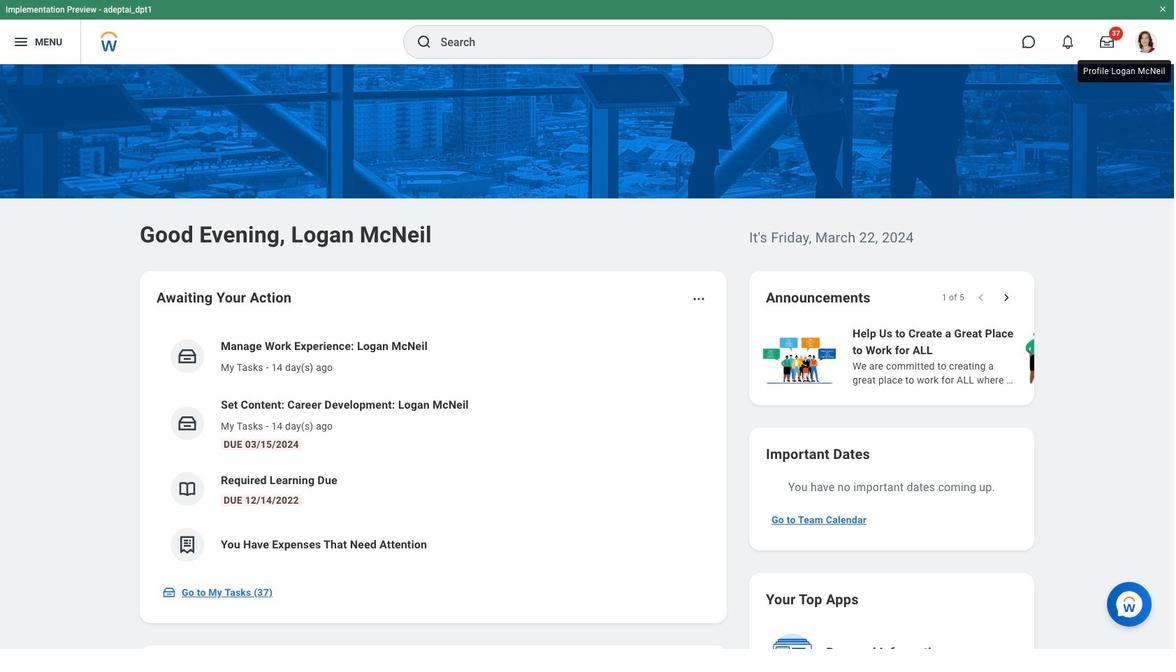 Task type: vqa. For each thing, say whether or not it's contained in the screenshot.
+10
no



Task type: describe. For each thing, give the bounding box(es) containing it.
0 vertical spatial inbox image
[[177, 346, 198, 367]]

chevron left small image
[[975, 291, 989, 305]]

1 vertical spatial inbox image
[[177, 413, 198, 434]]

inbox large image
[[1101, 35, 1115, 49]]

0 horizontal spatial list
[[157, 327, 710, 573]]

chevron right small image
[[1000, 291, 1014, 305]]

profile logan mcneil image
[[1136, 31, 1158, 56]]

2 vertical spatial inbox image
[[162, 586, 176, 600]]



Task type: locate. For each thing, give the bounding box(es) containing it.
search image
[[416, 34, 432, 50]]

banner
[[0, 0, 1175, 64]]

close environment banner image
[[1159, 5, 1168, 13]]

book open image
[[177, 479, 198, 500]]

notifications large image
[[1061, 35, 1075, 49]]

related actions image
[[692, 292, 706, 306]]

inbox image
[[177, 346, 198, 367], [177, 413, 198, 434], [162, 586, 176, 600]]

list
[[761, 324, 1175, 389], [157, 327, 710, 573]]

dashboard expenses image
[[177, 535, 198, 556]]

main content
[[0, 64, 1175, 650]]

status
[[942, 292, 965, 303]]

1 horizontal spatial list
[[761, 324, 1175, 389]]

justify image
[[13, 34, 29, 50]]

tooltip
[[1075, 57, 1175, 85]]

Search Workday  search field
[[441, 27, 744, 57]]



